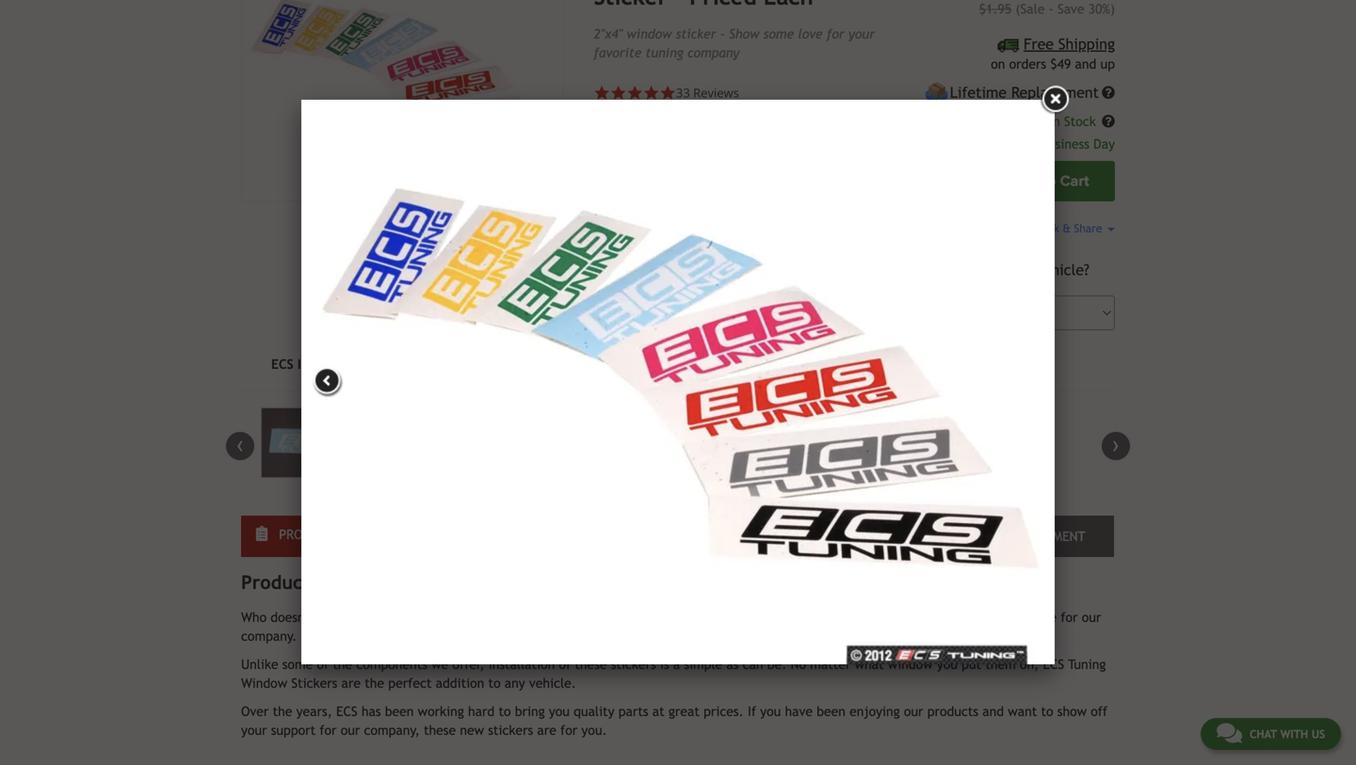 Task type: locate. For each thing, give the bounding box(es) containing it.
up down shipping
[[1101, 57, 1116, 72]]

2 horizontal spatial your
[[1003, 611, 1029, 626]]

0 horizontal spatial -
[[720, 26, 725, 41]]

1 horizontal spatial show
[[1058, 705, 1087, 720]]

lifetime replacement link
[[897, 516, 1115, 558]]

tuning up no
[[781, 611, 819, 626]]

perfect
[[388, 677, 432, 692]]

1 vertical spatial lifetime replacement
[[946, 530, 1086, 545]]

us
[[1312, 728, 1326, 741]]

ecs
[[271, 357, 294, 372], [756, 611, 777, 626], [1043, 658, 1065, 673], [336, 705, 358, 720]]

your inside the over the years, ecs has been working hard to bring you quality parts at great prices. if you have been enjoying our products and want to show off your support for our company, these new stickers are for you.
[[241, 724, 267, 739]]

1 horizontal spatial been
[[817, 705, 846, 720]]

ecs up be. at the right bottom
[[756, 611, 777, 626]]

0 vertical spatial window
[[627, 26, 672, 41]]

items,
[[633, 611, 670, 626]]

0 horizontal spatial stickers
[[488, 724, 533, 739]]

are inside unlike some of the components we offer, installation of these stickers is a simple as can be. no matter what window you put them on, ecs tuning window stickers are the perfect addition to any vehicle.
[[342, 677, 361, 692]]

up right pick
[[703, 611, 717, 626]]

0 horizontal spatial tuning
[[781, 611, 819, 626]]

some right show
[[764, 26, 794, 41]]

with
[[1281, 728, 1309, 741]]

1 vertical spatial these
[[575, 658, 607, 673]]

are down components
[[342, 677, 361, 692]]

ecs images link
[[241, 346, 370, 384]]

to right add
[[1043, 173, 1057, 190]]

are inside the over the years, ecs has been working hard to bring you quality parts at great prices. if you have been enjoying our products and want to show off your support for our company, these new stickers are for you.
[[537, 724, 557, 739]]

1 horizontal spatial window
[[888, 658, 933, 673]]

0 horizontal spatial the
[[273, 705, 292, 720]]

window up tuning
[[627, 26, 672, 41]]

some
[[764, 26, 794, 41], [721, 611, 752, 626], [282, 658, 313, 673]]

1 vertical spatial some
[[721, 611, 752, 626]]

1 horizontal spatial love
[[798, 26, 823, 41]]

new
[[460, 724, 484, 739]]

0 horizontal spatial window
[[627, 26, 672, 41]]

if right prices.
[[748, 705, 757, 720]]

window up matter
[[823, 611, 869, 626]]

can't
[[439, 611, 470, 626]]

window inside unlike some of the components we offer, installation of these stickers is a simple as can be. no matter what window you put them on, ecs tuning window stickers are the perfect addition to any vehicle.
[[241, 677, 287, 692]]

1 vertical spatial -
[[720, 26, 725, 41]]

love right show
[[798, 26, 823, 41]]

1 vertical spatial off
[[1091, 705, 1108, 720]]

details
[[339, 528, 385, 543], [316, 572, 376, 594]]

ecs left "images"
[[271, 357, 294, 372]]

if
[[401, 611, 410, 626], [748, 705, 757, 720]]

2 horizontal spatial the
[[365, 677, 384, 692]]

0 vertical spatial question circle image
[[1102, 86, 1116, 100]]

1 horizontal spatial up
[[1101, 57, 1116, 72]]

for
[[827, 26, 845, 41], [1061, 611, 1078, 626], [320, 724, 337, 739], [561, 724, 578, 739]]

show
[[948, 611, 978, 626], [1058, 705, 1087, 720]]

love up on,
[[1033, 611, 1057, 626]]

the up the support
[[273, 705, 292, 720]]

if inside the over the years, ecs has been working hard to bring you quality parts at great prices. if you have been enjoying our products and want to show off your support for our company, these new stickers are for you.
[[748, 705, 757, 720]]

in 1 business day
[[1015, 137, 1116, 152]]

0 vertical spatial up
[[1101, 57, 1116, 72]]

ecs left has
[[336, 705, 358, 720]]

for inside 2"x4" window sticker - show some love for your favorite tuning company
[[827, 26, 845, 41]]

these left "sticky"
[[559, 611, 591, 626]]

es#3687 - ecs2x4wswhite - white ecs tuning window sticker - priced each - 2"x4" window sticker - show some love for your favorite tuning company - ecs - audi bmw volkswagen mercedes benz mini porsche image
[[241, 0, 564, 202], [261, 408, 355, 479], [361, 408, 454, 479]]

2 vertical spatial and
[[983, 705, 1004, 720]]

installation
[[489, 658, 555, 673]]

star image left '33'
[[643, 85, 660, 101]]

question circle image
[[1102, 86, 1116, 100], [1102, 115, 1116, 128]]

1 horizontal spatial your
[[849, 26, 875, 41]]

product details link
[[241, 516, 459, 558]]

window inside 2"x4" window sticker - show some love for your favorite tuning company
[[627, 26, 672, 41]]

stickers left is
[[611, 658, 656, 673]]

2 vertical spatial these
[[424, 724, 456, 739]]

0 horizontal spatial if
[[401, 611, 410, 626]]

0 vertical spatial show
[[948, 611, 978, 626]]

4 star image from the left
[[660, 85, 676, 101]]

3 star image from the left
[[643, 85, 660, 101]]

1 vertical spatial your
[[1003, 611, 1029, 626]]

simple
[[684, 658, 723, 673]]

pick
[[674, 611, 699, 626]]

for inside who doesn't love stickers? if you can't get enough of these sticky items, pick up some ecs tuning window stickers and show off your love for our company.
[[1061, 611, 1078, 626]]

2 vertical spatial your
[[241, 724, 267, 739]]

to inside unlike some of the components we offer, installation of these stickers is a simple as can be. no matter what window you put them on, ecs tuning window stickers are the perfect addition to any vehicle.
[[489, 677, 501, 692]]

want
[[1008, 705, 1038, 720]]

0 horizontal spatial stickers
[[291, 677, 338, 692]]

0 horizontal spatial up
[[703, 611, 717, 626]]

0 horizontal spatial window
[[241, 677, 287, 692]]

0 vertical spatial reviews
[[694, 84, 739, 101]]

stickers inside who doesn't love stickers? if you can't get enough of these sticky items, pick up some ecs tuning window stickers and show off your love for our company.
[[873, 611, 919, 626]]

2 horizontal spatial our
[[1082, 611, 1102, 626]]

1 vertical spatial up
[[703, 611, 717, 626]]

stickers?
[[347, 611, 398, 626]]

0 vertical spatial details
[[339, 528, 385, 543]]

star image right star icon
[[660, 85, 676, 101]]

1 horizontal spatial are
[[537, 724, 557, 739]]

1 horizontal spatial window
[[823, 611, 869, 626]]

any
[[505, 677, 525, 692]]

- up the 'company'
[[720, 26, 725, 41]]

to left any
[[489, 677, 501, 692]]

to right hard
[[499, 705, 511, 720]]

0 vertical spatial stickers
[[611, 658, 656, 673]]

$1.95
[[980, 1, 1012, 16]]

stickers
[[611, 658, 656, 673], [488, 724, 533, 739]]

0 vertical spatial some
[[764, 26, 794, 41]]

stock
[[1065, 114, 1096, 129]]

0 vertical spatial these
[[559, 611, 591, 626]]

to
[[1043, 173, 1057, 190], [489, 677, 501, 692], [499, 705, 511, 720], [1042, 705, 1054, 720]]

33 reviews
[[676, 84, 739, 101]]

these inside the over the years, ecs has been working hard to bring you quality parts at great prices. if you have been enjoying our products and want to show off your support for our company, these new stickers are for you.
[[424, 724, 456, 739]]

0 vertical spatial stickers
[[873, 611, 919, 626]]

of up vehicle.
[[559, 658, 571, 673]]

0 horizontal spatial off
[[982, 611, 999, 626]]

stickers inside the over the years, ecs has been working hard to bring you quality parts at great prices. if you have been enjoying our products and want to show off your support for our company, these new stickers are for you.
[[488, 724, 533, 739]]

some inside unlike some of the components we offer, installation of these stickers is a simple as can be. no matter what window you put them on, ecs tuning window stickers are the perfect addition to any vehicle.
[[282, 658, 313, 673]]

window down unlike
[[241, 677, 287, 692]]

off inside the over the years, ecs has been working hard to bring you quality parts at great prices. if you have been enjoying our products and want to show off your support for our company, these new stickers are for you.
[[1091, 705, 1108, 720]]

lifetime replacement
[[950, 84, 1100, 101], [946, 530, 1086, 545]]

0 vertical spatial if
[[401, 611, 410, 626]]

0 horizontal spatial your
[[241, 724, 267, 739]]

0 horizontal spatial some
[[282, 658, 313, 673]]

addition
[[436, 677, 485, 692]]

0 vertical spatial your
[[849, 26, 875, 41]]

1 vertical spatial the
[[365, 677, 384, 692]]

love right doesn't
[[319, 611, 344, 626]]

as
[[727, 658, 739, 673]]

free shipping on orders $49 and up
[[991, 35, 1116, 72]]

0 vertical spatial lifetime
[[950, 84, 1007, 101]]

you.
[[582, 724, 607, 739]]

2 vertical spatial our
[[341, 724, 360, 739]]

been up company,
[[385, 705, 414, 720]]

favorite
[[594, 45, 642, 60]]

2 vertical spatial some
[[282, 658, 313, 673]]

1 vertical spatial and
[[923, 611, 945, 626]]

1 horizontal spatial off
[[1091, 705, 1108, 720]]

tuning
[[781, 611, 819, 626], [1069, 658, 1106, 673]]

on,
[[1020, 658, 1039, 673]]

1 horizontal spatial some
[[721, 611, 752, 626]]

0 vertical spatial -
[[1049, 1, 1054, 16]]

products
[[928, 705, 979, 720]]

1 horizontal spatial of
[[543, 611, 555, 626]]

1 vertical spatial show
[[1058, 705, 1087, 720]]

1 horizontal spatial our
[[904, 705, 924, 720]]

shipping
[[1059, 35, 1116, 53]]

add to cart
[[1011, 173, 1090, 190]]

2"x4"
[[594, 26, 623, 41]]

stickers up years,
[[291, 677, 338, 692]]

these up vehicle.
[[575, 658, 607, 673]]

been right have
[[817, 705, 846, 720]]

0 vertical spatial our
[[1082, 611, 1102, 626]]

these down working
[[424, 724, 456, 739]]

show inside who doesn't love stickers? if you can't get enough of these sticky items, pick up some ecs tuning window stickers and show off your love for our company.
[[948, 611, 978, 626]]

1 vertical spatial if
[[748, 705, 757, 720]]

has
[[362, 705, 381, 720]]

the inside the over the years, ecs has been working hard to bring you quality parts at great prices. if you have been enjoying our products and want to show off your support for our company, these new stickers are for you.
[[273, 705, 292, 720]]

who doesn't love stickers? if you can't get enough of these sticky items, pick up some ecs tuning window stickers and show off your love for our company.
[[241, 611, 1102, 645]]

stickers down bring
[[488, 724, 533, 739]]

our inside who doesn't love stickers? if you can't get enough of these sticky items, pick up some ecs tuning window stickers and show off your love for our company.
[[1082, 611, 1102, 626]]

off right want
[[1091, 705, 1108, 720]]

what
[[855, 658, 884, 673]]

you left can't
[[414, 611, 435, 626]]

1 vertical spatial lifetime
[[946, 530, 998, 545]]

ecs right on,
[[1043, 658, 1065, 673]]

company
[[688, 45, 740, 60]]

- left save
[[1049, 1, 1054, 16]]

you left put
[[937, 658, 958, 673]]

prices.
[[704, 705, 744, 720]]

ecs inside "link"
[[271, 357, 294, 372]]

over
[[241, 705, 269, 720]]

vehicle?
[[1036, 261, 1090, 279]]

0 horizontal spatial show
[[948, 611, 978, 626]]

off up them
[[982, 611, 999, 626]]

2"x4" window sticker - show some love for your favorite tuning company
[[594, 26, 875, 60]]

stickers
[[873, 611, 919, 626], [291, 677, 338, 692]]

None text field
[[929, 161, 970, 202]]

1 vertical spatial window
[[888, 658, 933, 673]]

0 vertical spatial the
[[333, 658, 353, 673]]

0 horizontal spatial our
[[341, 724, 360, 739]]

put
[[962, 658, 982, 673]]

sticky
[[595, 611, 629, 626]]

1 vertical spatial are
[[537, 724, 557, 739]]

0 vertical spatial window
[[823, 611, 869, 626]]

0 vertical spatial are
[[342, 677, 361, 692]]

and
[[1076, 57, 1097, 72], [923, 611, 945, 626], [983, 705, 1004, 720]]

your inside who doesn't love stickers? if you can't get enough of these sticky items, pick up some ecs tuning window stickers and show off your love for our company.
[[1003, 611, 1029, 626]]

of right enough on the left bottom of page
[[543, 611, 555, 626]]

vehicle.
[[529, 677, 577, 692]]

product details
[[279, 528, 385, 543], [241, 572, 376, 594]]

0 vertical spatial off
[[982, 611, 999, 626]]

tuning right on,
[[1069, 658, 1106, 673]]

show up put
[[948, 611, 978, 626]]

these
[[559, 611, 591, 626], [575, 658, 607, 673], [424, 724, 456, 739]]

1 vertical spatial tuning
[[1069, 658, 1106, 673]]

1 vertical spatial window
[[241, 677, 287, 692]]

product
[[279, 528, 335, 543], [241, 572, 310, 594]]

are down bring
[[537, 724, 557, 739]]

star image
[[594, 85, 610, 101], [610, 85, 627, 101], [643, 85, 660, 101], [660, 85, 676, 101]]

1 vertical spatial product
[[241, 572, 310, 594]]

show right want
[[1058, 705, 1087, 720]]

stickers up what
[[873, 611, 919, 626]]

the left components
[[333, 658, 353, 673]]

0 horizontal spatial been
[[385, 705, 414, 720]]

fit
[[991, 261, 1007, 279]]

components
[[356, 658, 428, 673]]

of up years,
[[317, 658, 329, 673]]

2 horizontal spatial and
[[1076, 57, 1097, 72]]

-
[[1049, 1, 1054, 16], [720, 26, 725, 41]]

window right what
[[888, 658, 933, 673]]

some up as
[[721, 611, 752, 626]]

if right stickers?
[[401, 611, 410, 626]]

1 horizontal spatial stickers
[[873, 611, 919, 626]]

0 horizontal spatial and
[[923, 611, 945, 626]]

1 horizontal spatial tuning
[[1069, 658, 1106, 673]]

the down components
[[365, 677, 384, 692]]

up
[[1101, 57, 1116, 72], [703, 611, 717, 626]]

our
[[1082, 611, 1102, 626], [904, 705, 924, 720], [341, 724, 360, 739]]

orders
[[1010, 57, 1047, 72]]

tuning inside unlike some of the components we offer, installation of these stickers is a simple as can be. no matter what window you put them on, ecs tuning window stickers are the perfect addition to any vehicle.
[[1069, 658, 1106, 673]]

star image left star icon
[[594, 85, 610, 101]]

0 vertical spatial tuning
[[781, 611, 819, 626]]

business
[[1041, 137, 1090, 152]]

1 vertical spatial stickers
[[488, 724, 533, 739]]

0 vertical spatial replacement
[[1012, 84, 1100, 101]]

reviews
[[694, 84, 739, 101], [720, 528, 771, 543]]

ecs inside unlike some of the components we offer, installation of these stickers is a simple as can be. no matter what window you put them on, ecs tuning window stickers are the perfect addition to any vehicle.
[[1043, 658, 1065, 673]]

0 vertical spatial and
[[1076, 57, 1097, 72]]

1 vertical spatial replacement
[[1002, 530, 1086, 545]]

your
[[849, 26, 875, 41], [1003, 611, 1029, 626], [241, 724, 267, 739]]

1 horizontal spatial stickers
[[611, 658, 656, 673]]

star image down favorite
[[610, 85, 627, 101]]

1 vertical spatial stickers
[[291, 677, 338, 692]]

2 been from the left
[[817, 705, 846, 720]]

0 horizontal spatial are
[[342, 677, 361, 692]]

- inside 2"x4" window sticker - show some love for your favorite tuning company
[[720, 26, 725, 41]]

1 horizontal spatial and
[[983, 705, 1004, 720]]

2 horizontal spatial of
[[559, 658, 571, 673]]

2 horizontal spatial some
[[764, 26, 794, 41]]

2 vertical spatial the
[[273, 705, 292, 720]]

1 vertical spatial question circle image
[[1102, 115, 1116, 128]]

some right unlike
[[282, 658, 313, 673]]

2 star image from the left
[[610, 85, 627, 101]]

1 been from the left
[[385, 705, 414, 720]]



Task type: vqa. For each thing, say whether or not it's contained in the screenshot.
WE
yes



Task type: describe. For each thing, give the bounding box(es) containing it.
ecs inside who doesn't love stickers? if you can't get enough of these sticky items, pick up some ecs tuning window stickers and show off your love for our company.
[[756, 611, 777, 626]]

them
[[986, 658, 1016, 673]]

0 vertical spatial lifetime replacement
[[950, 84, 1100, 101]]

and inside the over the years, ecs has been working hard to bring you quality parts at great prices. if you have been enjoying our products and want to show off your support for our company, these new stickers are for you.
[[983, 705, 1004, 720]]

1 vertical spatial details
[[316, 572, 376, 594]]

tuning
[[646, 45, 684, 60]]

your inside 2"x4" window sticker - show some love for your favorite tuning company
[[849, 26, 875, 41]]

love inside 2"x4" window sticker - show some love for your favorite tuning company
[[798, 26, 823, 41]]

years,
[[296, 705, 332, 720]]

up inside the free shipping on orders $49 and up
[[1101, 57, 1116, 72]]

1 star image from the left
[[594, 85, 610, 101]]

sticker
[[676, 26, 716, 41]]

working
[[418, 705, 464, 720]]

unlike some of the components we offer, installation of these stickers is a simple as can be. no matter what window you put them on, ecs tuning window stickers are the perfect addition to any vehicle.
[[241, 658, 1106, 692]]

be.
[[768, 658, 787, 673]]

(sale
[[1016, 1, 1045, 16]]

$49
[[1051, 57, 1072, 72]]

$1.95 (sale - save 30%)
[[980, 1, 1116, 16]]

0 horizontal spatial love
[[319, 611, 344, 626]]

you inside who doesn't love stickers? if you can't get enough of these sticky items, pick up some ecs tuning window stickers and show off your love for our company.
[[414, 611, 435, 626]]

2 horizontal spatial love
[[1033, 611, 1057, 626]]

show
[[729, 26, 760, 41]]

1
[[1030, 137, 1037, 152]]

tuning inside who doesn't love stickers? if you can't get enough of these sticky items, pick up some ecs tuning window stickers and show off your love for our company.
[[781, 611, 819, 626]]

1 vertical spatial reviews
[[720, 528, 771, 543]]

save
[[1058, 1, 1085, 16]]

in
[[1050, 114, 1061, 129]]

over the years, ecs has been working hard to bring you quality parts at great prices. if you have been enjoying our products and want to show off your support for our company, these new stickers are for you.
[[241, 705, 1108, 739]]

33 reviews link
[[676, 84, 739, 101]]

and inside who doesn't love stickers? if you can't get enough of these sticky items, pick up some ecs tuning window stickers and show off your love for our company.
[[923, 611, 945, 626]]

show inside the over the years, ecs has been working hard to bring you quality parts at great prices. if you have been enjoying our products and want to show off your support for our company, these new stickers are for you.
[[1058, 705, 1087, 720]]

some inside 2"x4" window sticker - show some love for your favorite tuning company
[[764, 26, 794, 41]]

to inside button
[[1043, 173, 1057, 190]]

a
[[673, 658, 680, 673]]

on
[[991, 57, 1006, 72]]

star image
[[627, 85, 643, 101]]

add to cart button
[[985, 161, 1116, 202]]

enough
[[497, 611, 539, 626]]

1 vertical spatial our
[[904, 705, 924, 720]]

these inside unlike some of the components we offer, installation of these stickers is a simple as can be. no matter what window you put them on, ecs tuning window stickers are the perfect addition to any vehicle.
[[575, 658, 607, 673]]

0 horizontal spatial of
[[317, 658, 329, 673]]

reviews link
[[678, 516, 896, 558]]

cart
[[1061, 173, 1090, 190]]

unlike
[[241, 658, 278, 673]]

stickers inside unlike some of the components we offer, installation of these stickers is a simple as can be. no matter what window you put them on, ecs tuning window stickers are the perfect addition to any vehicle.
[[611, 658, 656, 673]]

my
[[1012, 261, 1032, 279]]

can
[[743, 658, 764, 673]]

free shipping image
[[998, 39, 1020, 52]]

you inside unlike some of the components we offer, installation of these stickers is a simple as can be. no matter what window you put them on, ecs tuning window stickers are the perfect addition to any vehicle.
[[937, 658, 958, 673]]

33
[[676, 84, 690, 101]]

is
[[660, 658, 669, 673]]

does this fit my vehicle?
[[926, 261, 1090, 279]]

up inside who doesn't love stickers? if you can't get enough of these sticky items, pick up some ecs tuning window stickers and show off your love for our company.
[[703, 611, 717, 626]]

add
[[1011, 173, 1039, 190]]

quality
[[574, 705, 615, 720]]

company.
[[241, 630, 297, 645]]

images
[[298, 357, 340, 372]]

bring
[[515, 705, 545, 720]]

have
[[785, 705, 813, 720]]

0 vertical spatial product details
[[279, 528, 385, 543]]

free
[[1024, 35, 1054, 53]]

company,
[[364, 724, 420, 739]]

offer,
[[453, 658, 485, 673]]

we
[[432, 658, 449, 673]]

if inside who doesn't love stickers? if you can't get enough of these sticky items, pick up some ecs tuning window stickers and show off your love for our company.
[[401, 611, 410, 626]]

support
[[271, 724, 316, 739]]

2 question circle image from the top
[[1102, 115, 1116, 128]]

great
[[669, 705, 700, 720]]

and inside the free shipping on orders $49 and up
[[1076, 57, 1097, 72]]

ecs images
[[271, 357, 340, 372]]

chat with us
[[1250, 728, 1326, 741]]

1 horizontal spatial the
[[333, 658, 353, 673]]

some inside who doesn't love stickers? if you can't get enough of these sticky items, pick up some ecs tuning window stickers and show off your love for our company.
[[721, 611, 752, 626]]

window inside who doesn't love stickers? if you can't get enough of these sticky items, pick up some ecs tuning window stickers and show off your love for our company.
[[823, 611, 869, 626]]

off inside who doesn't love stickers? if you can't get enough of these sticky items, pick up some ecs tuning window stickers and show off your love for our company.
[[982, 611, 999, 626]]

of inside who doesn't love stickers? if you can't get enough of these sticky items, pick up some ecs tuning window stickers and show off your love for our company.
[[543, 611, 555, 626]]

in stock
[[1050, 114, 1100, 129]]

matter
[[810, 658, 851, 673]]

ecs inside the over the years, ecs has been working hard to bring you quality parts at great prices. if you have been enjoying our products and want to show off your support for our company, these new stickers are for you.
[[336, 705, 358, 720]]

this
[[962, 261, 987, 279]]

to right want
[[1042, 705, 1054, 720]]

doesn't
[[271, 611, 315, 626]]

1 horizontal spatial -
[[1049, 1, 1054, 16]]

day
[[1094, 137, 1116, 152]]

0 vertical spatial product
[[279, 528, 335, 543]]

you left have
[[761, 705, 781, 720]]

chat
[[1250, 728, 1278, 741]]

no
[[791, 658, 807, 673]]

chat with us link
[[1201, 719, 1342, 751]]

this product is lifetime replacement eligible image
[[925, 81, 949, 105]]

window inside unlike some of the components we offer, installation of these stickers is a simple as can be. no matter what window you put them on, ecs tuning window stickers are the perfect addition to any vehicle.
[[888, 658, 933, 673]]

hard
[[468, 705, 495, 720]]

30%)
[[1089, 1, 1116, 16]]

enjoying
[[850, 705, 900, 720]]

1 vertical spatial product details
[[241, 572, 376, 594]]

these inside who doesn't love stickers? if you can't get enough of these sticky items, pick up some ecs tuning window stickers and show off your love for our company.
[[559, 611, 591, 626]]

parts
[[619, 705, 649, 720]]

1 question circle image from the top
[[1102, 86, 1116, 100]]

you down vehicle.
[[549, 705, 570, 720]]

get
[[473, 611, 493, 626]]

who
[[241, 611, 267, 626]]

does
[[926, 261, 958, 279]]

in
[[1015, 137, 1026, 152]]

stickers inside unlike some of the components we offer, installation of these stickers is a simple as can be. no matter what window you put them on, ecs tuning window stickers are the perfect addition to any vehicle.
[[291, 677, 338, 692]]

at
[[653, 705, 665, 720]]



